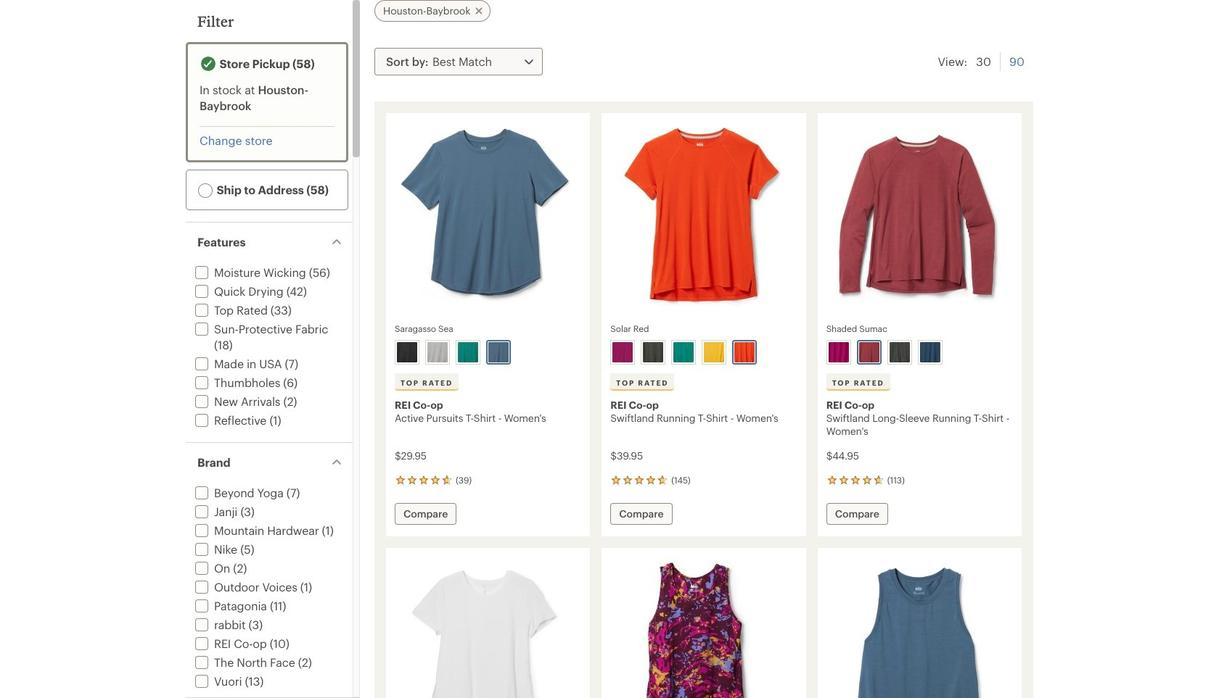 Task type: vqa. For each thing, say whether or not it's contained in the screenshot.
The (12) within Insulated (54) Top Rated (42) Packable (19) Waterproof (14) 2-Way Zipper (12) Puffy (11) New Arrivals (9)
no



Task type: describe. For each thing, give the bounding box(es) containing it.
crater teal image
[[458, 343, 478, 363]]

1 pirate black heather image from the left
[[643, 343, 664, 363]]

cosmic magenta image for second pirate black heather icon from the right
[[613, 343, 633, 363]]

rei co-op swiftland grid running tank top - women's 0 image
[[611, 557, 797, 699]]

group for rei co-op swiftland running t-shirt - women's 0 image
[[608, 337, 799, 368]]

rei co-op swiftland long-sleeve running t-shirt - women's 0 image
[[826, 122, 1013, 314]]

saragasso sea image
[[488, 343, 509, 363]]

goldenrod image
[[704, 343, 725, 363]]

cosmic magenta image for shaded sumac image
[[829, 343, 849, 363]]

alloy gray heather image
[[427, 343, 448, 363]]

saragasso sea image
[[920, 343, 940, 363]]

shaded sumac image
[[859, 343, 879, 363]]



Task type: locate. For each thing, give the bounding box(es) containing it.
1 horizontal spatial group
[[608, 337, 799, 368]]

2 pirate black heather image from the left
[[890, 343, 910, 363]]

solar red image
[[735, 343, 755, 363]]

1 cosmic magenta image from the left
[[613, 343, 633, 363]]

0 horizontal spatial cosmic magenta image
[[613, 343, 633, 363]]

crater teal image
[[674, 343, 694, 363]]

rei co-op active pursuits t-shirt - women's 0 image
[[395, 122, 582, 314]]

add filter: ship to address (58) image
[[198, 183, 213, 198]]

1 group from the left
[[392, 337, 584, 368]]

cosmic magenta image left shaded sumac image
[[829, 343, 849, 363]]

3 group from the left
[[823, 337, 1015, 368]]

black image
[[397, 343, 417, 363]]

group for rei co-op swiftland long-sleeve running t-shirt - women's 0 image
[[823, 337, 1015, 368]]

beyond yoga on the down low t-shirt - women's 0 image
[[395, 557, 582, 699]]

1 horizontal spatial cosmic magenta image
[[829, 343, 849, 363]]

2 cosmic magenta image from the left
[[829, 343, 849, 363]]

cosmic magenta image
[[613, 343, 633, 363], [829, 343, 849, 363]]

2 group from the left
[[608, 337, 799, 368]]

rei co-op swiftland running t-shirt - women's 0 image
[[611, 122, 797, 314]]

pirate black heather image
[[643, 343, 664, 363], [890, 343, 910, 363]]

cosmic magenta image left crater teal image
[[613, 343, 633, 363]]

0 horizontal spatial group
[[392, 337, 584, 368]]

1 horizontal spatial pirate black heather image
[[890, 343, 910, 363]]

pirate black heather image left crater teal image
[[643, 343, 664, 363]]

group for rei co-op active pursuits t-shirt - women's 0 image
[[392, 337, 584, 368]]

2 horizontal spatial group
[[823, 337, 1015, 368]]

0 horizontal spatial pirate black heather image
[[643, 343, 664, 363]]

rei co-op active pursuits tank top - women's 0 image
[[826, 557, 1013, 699]]

group
[[392, 337, 584, 368], [608, 337, 799, 368], [823, 337, 1015, 368]]

pirate black heather image left saragasso sea image
[[890, 343, 910, 363]]



